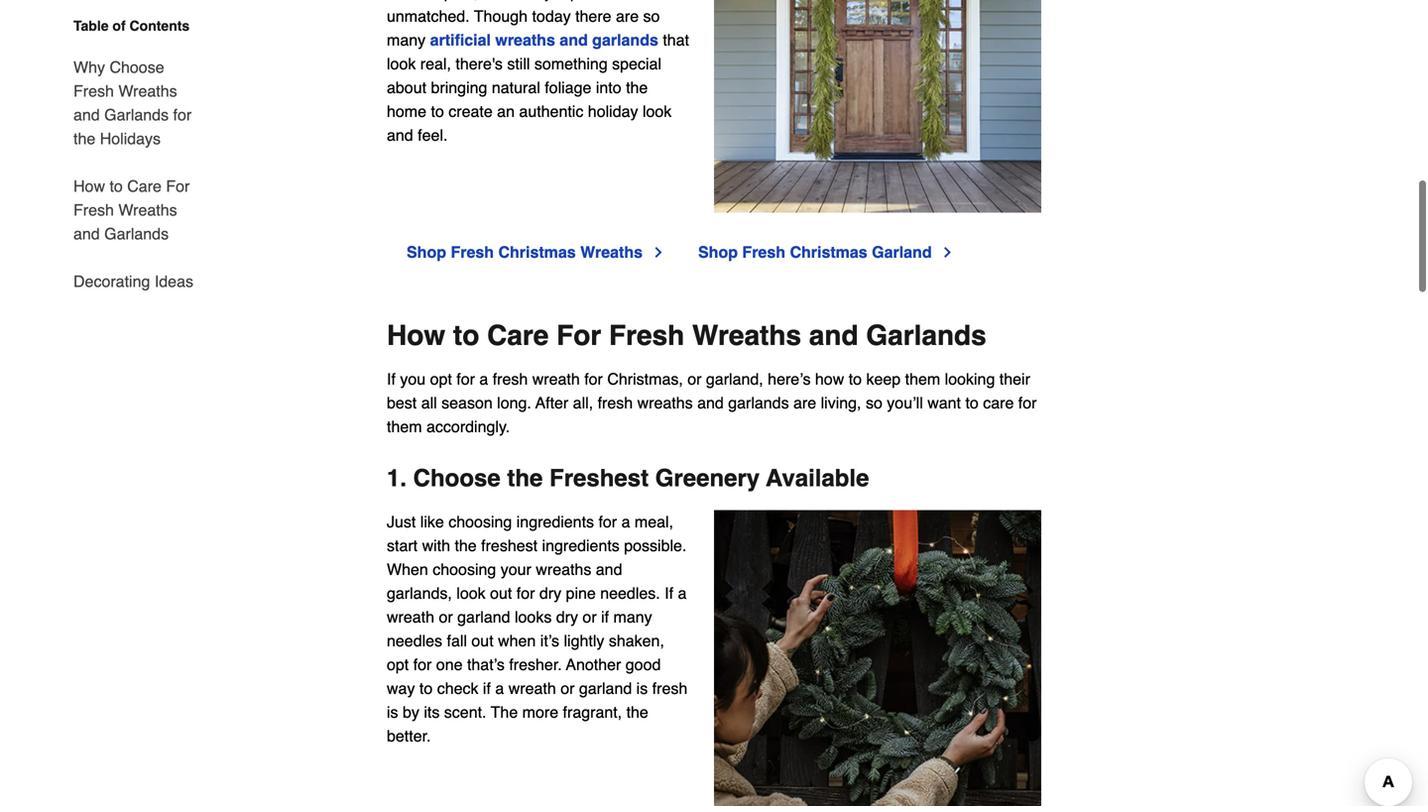 Task type: locate. For each thing, give the bounding box(es) containing it.
1.
[[387, 465, 407, 492]]

if down that's on the left of page
[[483, 680, 491, 698]]

1 vertical spatial them
[[387, 418, 422, 436]]

christmas inside "shop fresh christmas wreaths" 'link'
[[499, 243, 576, 261]]

0 horizontal spatial look
[[387, 55, 416, 73]]

1 vertical spatial opt
[[387, 656, 409, 674]]

or up lightly
[[583, 608, 597, 627]]

how to care for fresh wreaths and garlands
[[73, 177, 190, 243], [387, 320, 987, 352]]

fresh
[[493, 370, 528, 388], [598, 394, 633, 412], [653, 680, 688, 698]]

1 horizontal spatial look
[[457, 584, 486, 603]]

and inside that look real, there's still something special about bringing natural foliage into the home to create an authentic holiday look and feel.
[[387, 126, 413, 145]]

care
[[983, 394, 1014, 412]]

one
[[436, 656, 463, 674]]

by
[[403, 704, 420, 722]]

1 vertical spatial wreaths
[[638, 394, 693, 412]]

2 christmas from the left
[[790, 243, 868, 261]]

wreath up after
[[533, 370, 580, 388]]

shop inside 'link'
[[407, 243, 446, 261]]

for down why choose fresh wreaths and garlands for the holidays link
[[166, 177, 190, 195]]

0 horizontal spatial if
[[483, 680, 491, 698]]

1 vertical spatial garland
[[579, 680, 632, 698]]

1 chevron right image from the left
[[651, 245, 667, 261]]

the inside that look real, there's still something special about bringing natural foliage into the home to create an authentic holiday look and feel.
[[626, 79, 648, 97]]

wreaths up pine
[[536, 561, 592, 579]]

them
[[905, 370, 941, 388], [387, 418, 422, 436]]

if left many
[[601, 608, 609, 627]]

chevron right image for shop fresh christmas garland
[[940, 245, 956, 261]]

table of contents
[[73, 18, 190, 34]]

and up needles. at the left of the page
[[596, 561, 623, 579]]

greenery
[[656, 465, 760, 492]]

2 vertical spatial fresh
[[653, 680, 688, 698]]

wreaths
[[118, 82, 177, 100], [118, 201, 177, 219], [581, 243, 643, 261], [693, 320, 802, 352]]

more
[[523, 704, 559, 722]]

wreaths
[[495, 31, 555, 49], [638, 394, 693, 412], [536, 561, 592, 579]]

fresher.
[[509, 656, 562, 674]]

fall
[[447, 632, 467, 650]]

lightly
[[564, 632, 605, 650]]

freshest
[[481, 537, 538, 555]]

is left by
[[387, 704, 398, 722]]

garlands up keep
[[867, 320, 987, 352]]

garlands up holidays
[[104, 106, 169, 124]]

if inside just like choosing ingredients for a meal, start with the freshest ingredients possible. when choosing your wreaths and garlands, look out for dry pine needles. if a wreath or garland looks dry or if many needles fall out when it's lightly shaken, opt for one that's fresher. another good way to check if a wreath or garland is fresh is by its scent. the more fragrant, the better.
[[665, 584, 674, 603]]

2 vertical spatial look
[[457, 584, 486, 603]]

2 vertical spatial wreaths
[[536, 561, 592, 579]]

0 vertical spatial if
[[601, 608, 609, 627]]

1 vertical spatial choose
[[413, 465, 501, 492]]

or inside if you opt for a fresh wreath for christmas, or garland, here's how to keep them looking their best all season long. after all, fresh wreaths and garlands are living, so you'll want to care for them accordingly.
[[688, 370, 702, 388]]

0 vertical spatial how
[[73, 177, 105, 195]]

look for that look real, there's still something special about bringing natural foliage into the home to create an authentic holiday look and feel.
[[643, 102, 672, 121]]

1 vertical spatial if
[[665, 584, 674, 603]]

or
[[688, 370, 702, 388], [439, 608, 453, 627], [583, 608, 597, 627], [561, 680, 575, 698]]

that's
[[467, 656, 505, 674]]

look right holiday
[[643, 102, 672, 121]]

1 vertical spatial look
[[643, 102, 672, 121]]

1 vertical spatial care
[[487, 320, 549, 352]]

wreaths up still on the left top
[[495, 31, 555, 49]]

out up that's on the left of page
[[472, 632, 494, 650]]

garlands up special
[[593, 31, 659, 49]]

choose up "like"
[[413, 465, 501, 492]]

ingredients up pine
[[542, 537, 620, 555]]

how up you
[[387, 320, 446, 352]]

needles.
[[600, 584, 661, 603]]

0 vertical spatial for
[[166, 177, 190, 195]]

them down best
[[387, 418, 422, 436]]

1 horizontal spatial how
[[387, 320, 446, 352]]

home
[[387, 102, 427, 121]]

1 horizontal spatial how to care for fresh wreaths and garlands
[[387, 320, 987, 352]]

shop
[[407, 243, 446, 261], [698, 243, 738, 261]]

shop for shop fresh christmas wreaths
[[407, 243, 446, 261]]

look up the fall
[[457, 584, 486, 603]]

choosing down with
[[433, 561, 496, 579]]

1 horizontal spatial garlands
[[728, 394, 789, 412]]

2 horizontal spatial fresh
[[653, 680, 688, 698]]

0 vertical spatial opt
[[430, 370, 452, 388]]

chevron right image for shop fresh christmas wreaths
[[651, 245, 667, 261]]

their
[[1000, 370, 1031, 388]]

0 vertical spatial ingredients
[[517, 513, 594, 531]]

create
[[449, 102, 493, 121]]

out
[[490, 584, 512, 603], [472, 632, 494, 650]]

or left garland,
[[688, 370, 702, 388]]

0 horizontal spatial how
[[73, 177, 105, 195]]

a right needles. at the left of the page
[[678, 584, 687, 603]]

1 vertical spatial is
[[387, 704, 398, 722]]

0 horizontal spatial chevron right image
[[651, 245, 667, 261]]

1 vertical spatial ingredients
[[542, 537, 620, 555]]

christmas inside shop fresh christmas garland link
[[790, 243, 868, 261]]

care down holidays
[[127, 177, 162, 195]]

wreath up the needles
[[387, 608, 435, 627]]

garland up the fall
[[458, 608, 510, 627]]

ingredients
[[517, 513, 594, 531], [542, 537, 620, 555]]

fresh up long.
[[493, 370, 528, 388]]

still
[[507, 55, 530, 73]]

the inside why choose fresh wreaths and garlands for the holidays
[[73, 129, 95, 148]]

1 horizontal spatial chevron right image
[[940, 245, 956, 261]]

0 horizontal spatial garland
[[458, 608, 510, 627]]

0 horizontal spatial fresh
[[493, 370, 528, 388]]

fresh
[[73, 82, 114, 100], [73, 201, 114, 219], [451, 243, 494, 261], [743, 243, 786, 261], [609, 320, 685, 352]]

0 horizontal spatial how to care for fresh wreaths and garlands
[[73, 177, 190, 243]]

and down home
[[387, 126, 413, 145]]

opt inside if you opt for a fresh wreath for christmas, or garland, here's how to keep them looking their best all season long. after all, fresh wreaths and garlands are living, so you'll want to care for them accordingly.
[[430, 370, 452, 388]]

1 vertical spatial dry
[[556, 608, 578, 627]]

choose down table of contents
[[110, 58, 164, 76]]

just like choosing ingredients for a meal, start with the freshest ingredients possible. when choosing your wreaths and garlands, look out for dry pine needles. if a wreath or garland looks dry or if many needles fall out when it's lightly shaken, opt for one that's fresher. another good way to check if a wreath or garland is fresh is by its scent. the more fragrant, the better.
[[387, 513, 688, 746]]

0 horizontal spatial choose
[[110, 58, 164, 76]]

fresh down the good
[[653, 680, 688, 698]]

garland down another
[[579, 680, 632, 698]]

and inside why choose fresh wreaths and garlands for the holidays
[[73, 106, 100, 124]]

shop fresh christmas wreaths
[[407, 243, 643, 261]]

available
[[766, 465, 870, 492]]

1 horizontal spatial care
[[487, 320, 549, 352]]

ingredients up freshest at the bottom of page
[[517, 513, 594, 531]]

2 vertical spatial garlands
[[867, 320, 987, 352]]

0 horizontal spatial garlands
[[593, 31, 659, 49]]

here's
[[768, 370, 811, 388]]

for
[[173, 106, 192, 124], [457, 370, 475, 388], [585, 370, 603, 388], [1019, 394, 1037, 412], [599, 513, 617, 531], [517, 584, 535, 603], [413, 656, 432, 674]]

1 vertical spatial for
[[557, 320, 601, 352]]

0 horizontal spatial care
[[127, 177, 162, 195]]

1 vertical spatial how
[[387, 320, 446, 352]]

how to care for fresh wreaths and garlands inside table of contents element
[[73, 177, 190, 243]]

0 vertical spatial if
[[387, 370, 396, 388]]

1 vertical spatial garlands
[[728, 394, 789, 412]]

for
[[166, 177, 190, 195], [557, 320, 601, 352]]

1 horizontal spatial fresh
[[598, 394, 633, 412]]

choose for fresh
[[110, 58, 164, 76]]

if
[[601, 608, 609, 627], [483, 680, 491, 698]]

wreaths inside if you opt for a fresh wreath for christmas, or garland, here's how to keep them looking their best all season long. after all, fresh wreaths and garlands are living, so you'll want to care for them accordingly.
[[638, 394, 693, 412]]

like
[[420, 513, 444, 531]]

0 horizontal spatial christmas
[[499, 243, 576, 261]]

wreaths down christmas,
[[638, 394, 693, 412]]

look up about
[[387, 55, 416, 73]]

1 horizontal spatial christmas
[[790, 243, 868, 261]]

opt up 'way'
[[387, 656, 409, 674]]

garlands,
[[387, 584, 452, 603]]

the down special
[[626, 79, 648, 97]]

a up season
[[480, 370, 488, 388]]

0 horizontal spatial shop
[[407, 243, 446, 261]]

artificial wreaths and garlands link
[[430, 31, 659, 49]]

care up long.
[[487, 320, 549, 352]]

2 horizontal spatial look
[[643, 102, 672, 121]]

to down holidays
[[110, 177, 123, 195]]

0 horizontal spatial opt
[[387, 656, 409, 674]]

pine
[[566, 584, 596, 603]]

shop fresh christmas wreaths link
[[407, 241, 667, 264]]

about
[[387, 79, 427, 97]]

and down garland,
[[698, 394, 724, 412]]

look inside just like choosing ingredients for a meal, start with the freshest ingredients possible. when choosing your wreaths and garlands, look out for dry pine needles. if a wreath or garland looks dry or if many needles fall out when it's lightly shaken, opt for one that's fresher. another good way to check if a wreath or garland is fresh is by its scent. the more fragrant, the better.
[[457, 584, 486, 603]]

all
[[421, 394, 437, 412]]

or up the fragrant,
[[561, 680, 575, 698]]

for down contents on the left of page
[[173, 106, 192, 124]]

a inside if you opt for a fresh wreath for christmas, or garland, here's how to keep them looking their best all season long. after all, fresh wreaths and garlands are living, so you'll want to care for them accordingly.
[[480, 370, 488, 388]]

it's
[[541, 632, 560, 650]]

if left you
[[387, 370, 396, 388]]

is down the good
[[637, 680, 648, 698]]

to up feel.
[[431, 102, 444, 121]]

1 christmas from the left
[[499, 243, 576, 261]]

to down looking
[[966, 394, 979, 412]]

or up the fall
[[439, 608, 453, 627]]

0 vertical spatial out
[[490, 584, 512, 603]]

dry down pine
[[556, 608, 578, 627]]

start
[[387, 537, 418, 555]]

1 horizontal spatial opt
[[430, 370, 452, 388]]

1 horizontal spatial is
[[637, 680, 648, 698]]

garlands down garland,
[[728, 394, 789, 412]]

authentic
[[519, 102, 584, 121]]

for down their
[[1019, 394, 1037, 412]]

opt up all in the left of the page
[[430, 370, 452, 388]]

them up you'll
[[905, 370, 941, 388]]

shaken,
[[609, 632, 665, 650]]

garlands up 'decorating ideas' link
[[104, 225, 169, 243]]

to inside that look real, there's still something special about bringing natural foliage into the home to create an authentic holiday look and feel.
[[431, 102, 444, 121]]

garlands inside why choose fresh wreaths and garlands for the holidays
[[104, 106, 169, 124]]

garlands
[[593, 31, 659, 49], [728, 394, 789, 412]]

dry up looks
[[540, 584, 562, 603]]

chevron right image
[[651, 245, 667, 261], [940, 245, 956, 261]]

0 vertical spatial garlands
[[593, 31, 659, 49]]

0 vertical spatial them
[[905, 370, 941, 388]]

0 vertical spatial wreath
[[533, 370, 580, 388]]

to up its
[[420, 680, 433, 698]]

garland
[[458, 608, 510, 627], [579, 680, 632, 698]]

fresh right all,
[[598, 394, 633, 412]]

way
[[387, 680, 415, 698]]

1 shop from the left
[[407, 243, 446, 261]]

best
[[387, 394, 417, 412]]

0 horizontal spatial if
[[387, 370, 396, 388]]

1 vertical spatial choosing
[[433, 561, 496, 579]]

dry
[[540, 584, 562, 603], [556, 608, 578, 627]]

0 vertical spatial how to care for fresh wreaths and garlands
[[73, 177, 190, 243]]

0 vertical spatial choose
[[110, 58, 164, 76]]

decorating ideas
[[73, 272, 193, 291]]

care
[[127, 177, 162, 195], [487, 320, 549, 352]]

wreaths inside 'link'
[[581, 243, 643, 261]]

wreath down fresher.
[[509, 680, 556, 698]]

christmas
[[499, 243, 576, 261], [790, 243, 868, 261]]

1 horizontal spatial for
[[557, 320, 601, 352]]

2 shop from the left
[[698, 243, 738, 261]]

out down your
[[490, 584, 512, 603]]

to
[[431, 102, 444, 121], [110, 177, 123, 195], [453, 320, 480, 352], [849, 370, 862, 388], [966, 394, 979, 412], [420, 680, 433, 698]]

how to care for fresh wreaths and garlands up 'decorating ideas' link
[[73, 177, 190, 243]]

feel.
[[418, 126, 448, 145]]

chevron right image inside "shop fresh christmas wreaths" 'link'
[[651, 245, 667, 261]]

and inside if you opt for a fresh wreath for christmas, or garland, here's how to keep them looking their best all season long. after all, fresh wreaths and garlands are living, so you'll want to care for them accordingly.
[[698, 394, 724, 412]]

1 horizontal spatial if
[[665, 584, 674, 603]]

season
[[442, 394, 493, 412]]

1 horizontal spatial shop
[[698, 243, 738, 261]]

and down why
[[73, 106, 100, 124]]

chevron right image inside shop fresh christmas garland link
[[940, 245, 956, 261]]

0 horizontal spatial for
[[166, 177, 190, 195]]

garlands
[[104, 106, 169, 124], [104, 225, 169, 243], [867, 320, 987, 352]]

a woman hanging a fresh wreath on a black wood fence. image
[[714, 511, 1042, 807]]

0 vertical spatial garlands
[[104, 106, 169, 124]]

how to care for fresh wreaths and garlands up christmas,
[[387, 320, 987, 352]]

for down freshest
[[599, 513, 617, 531]]

look for just like choosing ingredients for a meal, start with the freshest ingredients possible. when choosing your wreaths and garlands, look out for dry pine needles. if a wreath or garland looks dry or if many needles fall out when it's lightly shaken, opt for one that's fresher. another good way to check if a wreath or garland is fresh is by its scent. the more fragrant, the better.
[[457, 584, 486, 603]]

are
[[794, 394, 817, 412]]

choosing up freshest at the bottom of page
[[449, 513, 512, 531]]

how down holidays
[[73, 177, 105, 195]]

for up all,
[[585, 370, 603, 388]]

if right needles. at the left of the page
[[665, 584, 674, 603]]

and
[[560, 31, 588, 49], [73, 106, 100, 124], [387, 126, 413, 145], [73, 225, 100, 243], [809, 320, 859, 352], [698, 394, 724, 412], [596, 561, 623, 579]]

of
[[113, 18, 126, 34]]

1 horizontal spatial choose
[[413, 465, 501, 492]]

2 chevron right image from the left
[[940, 245, 956, 261]]

0 vertical spatial care
[[127, 177, 162, 195]]

for up all,
[[557, 320, 601, 352]]

1 vertical spatial if
[[483, 680, 491, 698]]

the left holidays
[[73, 129, 95, 148]]

1 horizontal spatial garland
[[579, 680, 632, 698]]

choose
[[110, 58, 164, 76], [413, 465, 501, 492]]

choose inside why choose fresh wreaths and garlands for the holidays
[[110, 58, 164, 76]]



Task type: describe. For each thing, give the bounding box(es) containing it.
choose for the
[[413, 465, 501, 492]]

a up the
[[495, 680, 504, 698]]

1 vertical spatial how to care for fresh wreaths and garlands
[[387, 320, 987, 352]]

an
[[497, 102, 515, 121]]

ideas
[[155, 272, 193, 291]]

to right how
[[849, 370, 862, 388]]

if you opt for a fresh wreath for christmas, or garland, here's how to keep them looking their best all season long. after all, fresh wreaths and garlands are living, so you'll want to care for them accordingly.
[[387, 370, 1037, 436]]

to inside just like choosing ingredients for a meal, start with the freshest ingredients possible. when choosing your wreaths and garlands, look out for dry pine needles. if a wreath or garland looks dry or if many needles fall out when it's lightly shaken, opt for one that's fresher. another good way to check if a wreath or garland is fresh is by its scent. the more fragrant, the better.
[[420, 680, 433, 698]]

1 vertical spatial garlands
[[104, 225, 169, 243]]

contents
[[130, 18, 190, 34]]

that look real, there's still something special about bringing natural foliage into the home to create an authentic holiday look and feel.
[[387, 31, 690, 145]]

christmas,
[[608, 370, 683, 388]]

how to care for fresh wreaths and garlands link
[[73, 163, 206, 258]]

many
[[614, 608, 653, 627]]

foliage
[[545, 79, 592, 97]]

decorating
[[73, 272, 150, 291]]

1. choose the freshest greenery available
[[387, 465, 870, 492]]

possible.
[[624, 537, 687, 555]]

1 vertical spatial wreath
[[387, 608, 435, 627]]

and up decorating
[[73, 225, 100, 243]]

looking
[[945, 370, 995, 388]]

to inside how to care for fresh wreaths and garlands
[[110, 177, 123, 195]]

christmas for garland
[[790, 243, 868, 261]]

holiday
[[588, 102, 638, 121]]

artificial
[[430, 31, 491, 49]]

for down the needles
[[413, 656, 432, 674]]

shop for shop fresh christmas garland
[[698, 243, 738, 261]]

wreath inside if you opt for a fresh wreath for christmas, or garland, here's how to keep them looking their best all season long. after all, fresh wreaths and garlands are living, so you'll want to care for them accordingly.
[[533, 370, 580, 388]]

0 vertical spatial fresh
[[493, 370, 528, 388]]

garlands inside if you opt for a fresh wreath for christmas, or garland, here's how to keep them looking their best all season long. after all, fresh wreaths and garlands are living, so you'll want to care for them accordingly.
[[728, 394, 789, 412]]

with
[[422, 537, 450, 555]]

for up looks
[[517, 584, 535, 603]]

0 vertical spatial choosing
[[449, 513, 512, 531]]

christmas for wreaths
[[499, 243, 576, 261]]

and up how
[[809, 320, 859, 352]]

shop fresh christmas garland
[[698, 243, 932, 261]]

freshest
[[550, 465, 649, 492]]

want
[[928, 394, 961, 412]]

you'll
[[887, 394, 923, 412]]

0 vertical spatial wreaths
[[495, 31, 555, 49]]

0 vertical spatial garland
[[458, 608, 510, 627]]

another
[[566, 656, 621, 674]]

something
[[535, 55, 608, 73]]

opt inside just like choosing ingredients for a meal, start with the freshest ingredients possible. when choosing your wreaths and garlands, look out for dry pine needles. if a wreath or garland looks dry or if many needles fall out when it's lightly shaken, opt for one that's fresher. another good way to check if a wreath or garland is fresh is by its scent. the more fragrant, the better.
[[387, 656, 409, 674]]

artificial wreaths and garlands
[[430, 31, 659, 49]]

a left meal,
[[622, 513, 630, 531]]

bringing
[[431, 79, 488, 97]]

shop fresh christmas garland link
[[698, 241, 956, 264]]

and inside just like choosing ingredients for a meal, start with the freshest ingredients possible. when choosing your wreaths and garlands, look out for dry pine needles. if a wreath or garland looks dry or if many needles fall out when it's lightly shaken, opt for one that's fresher. another good way to check if a wreath or garland is fresh is by its scent. the more fragrant, the better.
[[596, 561, 623, 579]]

why choose fresh wreaths and garlands for the holidays link
[[73, 44, 206, 163]]

looks
[[515, 608, 552, 627]]

the up freshest at the bottom of page
[[507, 465, 543, 492]]

0 horizontal spatial is
[[387, 704, 398, 722]]

the right with
[[455, 537, 477, 555]]

fresh inside 'link'
[[451, 243, 494, 261]]

long.
[[497, 394, 532, 412]]

for inside why choose fresh wreaths and garlands for the holidays
[[173, 106, 192, 124]]

just
[[387, 513, 416, 531]]

and up something
[[560, 31, 588, 49]]

garland,
[[706, 370, 764, 388]]

garland
[[872, 243, 932, 261]]

wreaths inside just like choosing ingredients for a meal, start with the freshest ingredients possible. when choosing your wreaths and garlands, look out for dry pine needles. if a wreath or garland looks dry or if many needles fall out when it's lightly shaken, opt for one that's fresher. another good way to check if a wreath or garland is fresh is by its scent. the more fragrant, the better.
[[536, 561, 592, 579]]

why choose fresh wreaths and garlands for the holidays
[[73, 58, 192, 148]]

1 vertical spatial fresh
[[598, 394, 633, 412]]

wreaths inside why choose fresh wreaths and garlands for the holidays
[[118, 82, 177, 100]]

that
[[663, 31, 690, 49]]

how inside table of contents element
[[73, 177, 105, 195]]

meal,
[[635, 513, 674, 531]]

why
[[73, 58, 105, 76]]

holidays
[[100, 129, 161, 148]]

fragrant,
[[563, 704, 622, 722]]

keep
[[867, 370, 901, 388]]

after
[[536, 394, 569, 412]]

decorating ideas link
[[73, 258, 193, 294]]

you
[[400, 370, 426, 388]]

so
[[866, 394, 883, 412]]

0 horizontal spatial them
[[387, 418, 422, 436]]

better.
[[387, 727, 431, 746]]

1 horizontal spatial if
[[601, 608, 609, 627]]

1 vertical spatial out
[[472, 632, 494, 650]]

2 vertical spatial wreath
[[509, 680, 556, 698]]

accordingly.
[[427, 418, 510, 436]]

real,
[[420, 55, 451, 73]]

needles
[[387, 632, 443, 650]]

there's
[[456, 55, 503, 73]]

the
[[491, 704, 518, 722]]

fresh inside why choose fresh wreaths and garlands for the holidays
[[73, 82, 114, 100]]

special
[[612, 55, 662, 73]]

how
[[815, 370, 845, 388]]

all,
[[573, 394, 593, 412]]

0 vertical spatial look
[[387, 55, 416, 73]]

fresh inside just like choosing ingredients for a meal, start with the freshest ingredients possible. when choosing your wreaths and garlands, look out for dry pine needles. if a wreath or garland looks dry or if many needles fall out when it's lightly shaken, opt for one that's fresher. another good way to check if a wreath or garland is fresh is by its scent. the more fragrant, the better.
[[653, 680, 688, 698]]

for inside how to care for fresh wreaths and garlands
[[166, 177, 190, 195]]

living,
[[821, 394, 862, 412]]

table
[[73, 18, 109, 34]]

your
[[501, 561, 532, 579]]

into
[[596, 79, 622, 97]]

check
[[437, 680, 479, 698]]

a fresh garland hanging around the front door of a craftsman-style home. image
[[714, 0, 1042, 213]]

1 horizontal spatial them
[[905, 370, 941, 388]]

care inside how to care for fresh wreaths and garlands
[[127, 177, 162, 195]]

scent.
[[444, 704, 487, 722]]

0 vertical spatial is
[[637, 680, 648, 698]]

table of contents element
[[58, 16, 206, 294]]

to up season
[[453, 320, 480, 352]]

when
[[498, 632, 536, 650]]

the right the fragrant,
[[627, 704, 649, 722]]

0 vertical spatial dry
[[540, 584, 562, 603]]

good
[[626, 656, 661, 674]]

for up season
[[457, 370, 475, 388]]

its
[[424, 704, 440, 722]]

natural
[[492, 79, 541, 97]]

when
[[387, 561, 428, 579]]

if inside if you opt for a fresh wreath for christmas, or garland, here's how to keep them looking their best all season long. after all, fresh wreaths and garlands are living, so you'll want to care for them accordingly.
[[387, 370, 396, 388]]



Task type: vqa. For each thing, say whether or not it's contained in the screenshot.
Portable Power Stations's Power
no



